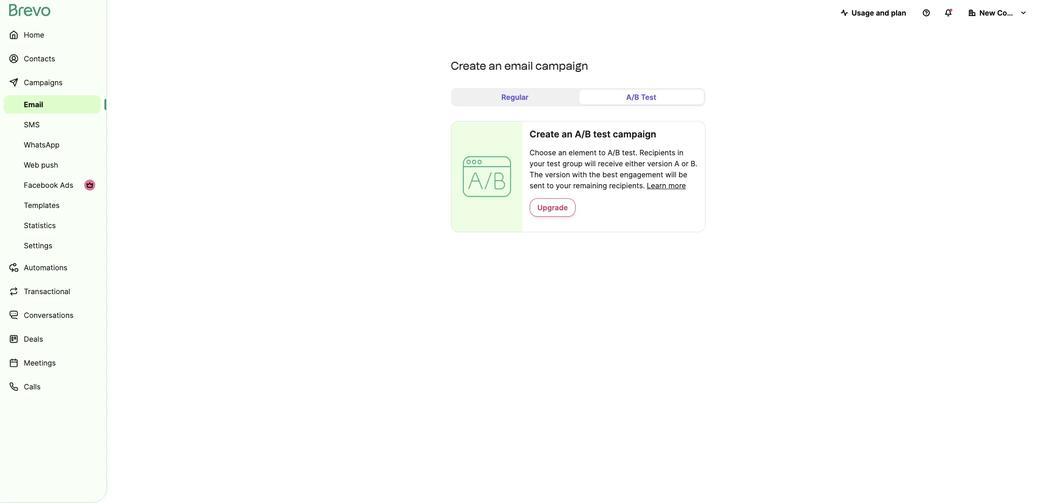 Task type: describe. For each thing, give the bounding box(es) containing it.
a/b test
[[627, 93, 657, 102]]

a/b test button
[[579, 90, 704, 104]]

sms link
[[4, 115, 101, 134]]

recipients.
[[609, 181, 645, 190]]

templates link
[[4, 196, 101, 214]]

ads
[[60, 181, 73, 190]]

left___rvooi image
[[86, 181, 93, 189]]

1 vertical spatial to
[[547, 181, 554, 190]]

campaigns link
[[4, 71, 101, 93]]

campaigns
[[24, 78, 63, 87]]

create for create an a/b test campaign
[[530, 129, 560, 140]]

upgrade
[[538, 203, 568, 212]]

home
[[24, 30, 44, 39]]

deals
[[24, 335, 43, 344]]

b.
[[691, 159, 698, 168]]

1 horizontal spatial your
[[556, 181, 571, 190]]

usage and plan
[[852, 8, 907, 17]]

automations link
[[4, 257, 101, 279]]

usage
[[852, 8, 875, 17]]

create an a/b test campaign
[[530, 129, 657, 140]]

the
[[589, 170, 601, 179]]

0 horizontal spatial will
[[585, 159, 596, 168]]

best
[[603, 170, 618, 179]]

regular
[[502, 93, 529, 102]]

test
[[641, 93, 657, 102]]

a/b inside button
[[627, 93, 640, 102]]

statistics link
[[4, 216, 101, 235]]

web push
[[24, 160, 58, 170]]

templates
[[24, 201, 60, 210]]

contacts
[[24, 54, 55, 63]]

settings
[[24, 241, 52, 250]]

recipients
[[640, 148, 676, 157]]

email
[[24, 100, 43, 109]]

choose
[[530, 148, 557, 157]]

group
[[563, 159, 583, 168]]

either
[[626, 159, 646, 168]]

be
[[679, 170, 688, 179]]

receive
[[598, 159, 623, 168]]

1 vertical spatial version
[[545, 170, 571, 179]]

learn
[[647, 181, 667, 190]]

transactional
[[24, 287, 70, 296]]

home link
[[4, 24, 101, 46]]

automations
[[24, 263, 67, 272]]

and
[[877, 8, 890, 17]]

plan
[[892, 8, 907, 17]]

1 horizontal spatial version
[[648, 159, 673, 168]]

an for email
[[489, 59, 502, 72]]

1 horizontal spatial test
[[594, 129, 611, 140]]

whatsapp link
[[4, 136, 101, 154]]

learn more link
[[647, 180, 686, 191]]

remaining
[[574, 181, 607, 190]]

1 horizontal spatial will
[[666, 170, 677, 179]]

0 vertical spatial campaign
[[536, 59, 589, 72]]

more
[[669, 181, 686, 190]]

web
[[24, 160, 39, 170]]

a/b inside choose an element to a/b test. recipients in your test group will receive either version a or b. the version with the best engagement will be sent to your remaining recipients.
[[608, 148, 620, 157]]

email link
[[4, 95, 101, 114]]



Task type: vqa. For each thing, say whether or not it's contained in the screenshot.
"Conversations" on the left
yes



Task type: locate. For each thing, give the bounding box(es) containing it.
facebook ads
[[24, 181, 73, 190]]

upgrade button
[[530, 198, 576, 217]]

0 vertical spatial test
[[594, 129, 611, 140]]

to up receive
[[599, 148, 606, 157]]

0 horizontal spatial version
[[545, 170, 571, 179]]

1 vertical spatial will
[[666, 170, 677, 179]]

new
[[980, 8, 996, 17]]

to
[[599, 148, 606, 157], [547, 181, 554, 190]]

whatsapp
[[24, 140, 60, 149]]

facebook
[[24, 181, 58, 190]]

0 vertical spatial will
[[585, 159, 596, 168]]

test inside choose an element to a/b test. recipients in your test group will receive either version a or b. the version with the best engagement will be sent to your remaining recipients.
[[547, 159, 561, 168]]

0 vertical spatial a/b
[[627, 93, 640, 102]]

usage and plan button
[[834, 4, 914, 22]]

facebook ads link
[[4, 176, 101, 194]]

test down "choose"
[[547, 159, 561, 168]]

calls link
[[4, 376, 101, 398]]

1 vertical spatial an
[[562, 129, 573, 140]]

regular button
[[453, 90, 578, 104]]

2 horizontal spatial a/b
[[627, 93, 640, 102]]

1 horizontal spatial a/b
[[608, 148, 620, 157]]

push
[[41, 160, 58, 170]]

1 horizontal spatial create
[[530, 129, 560, 140]]

your down group
[[556, 181, 571, 190]]

conversations
[[24, 311, 73, 320]]

will up the learn more link
[[666, 170, 677, 179]]

an up element
[[562, 129, 573, 140]]

new company
[[980, 8, 1032, 17]]

create an email campaign
[[451, 59, 589, 72]]

transactional link
[[4, 280, 101, 302]]

sms
[[24, 120, 40, 129]]

2 vertical spatial a/b
[[608, 148, 620, 157]]

an for a/b
[[562, 129, 573, 140]]

an up group
[[559, 148, 567, 157]]

email
[[505, 59, 533, 72]]

version down group
[[545, 170, 571, 179]]

in
[[678, 148, 684, 157]]

a/b up element
[[575, 129, 591, 140]]

your
[[530, 159, 545, 168], [556, 181, 571, 190]]

version down recipients
[[648, 159, 673, 168]]

create for create an email campaign
[[451, 59, 487, 72]]

conversations link
[[4, 304, 101, 326]]

company
[[998, 8, 1032, 17]]

1 vertical spatial your
[[556, 181, 571, 190]]

test up element
[[594, 129, 611, 140]]

0 vertical spatial to
[[599, 148, 606, 157]]

an inside choose an element to a/b test. recipients in your test group will receive either version a or b. the version with the best engagement will be sent to your remaining recipients.
[[559, 148, 567, 157]]

0 horizontal spatial your
[[530, 159, 545, 168]]

engagement
[[620, 170, 664, 179]]

campaign right email
[[536, 59, 589, 72]]

settings link
[[4, 236, 101, 255]]

with
[[573, 170, 587, 179]]

0 vertical spatial create
[[451, 59, 487, 72]]

a
[[675, 159, 680, 168]]

an
[[489, 59, 502, 72], [562, 129, 573, 140], [559, 148, 567, 157]]

version
[[648, 159, 673, 168], [545, 170, 571, 179]]

choose an element to a/b test. recipients in your test group will receive either version a or b. the version with the best engagement will be sent to your remaining recipients.
[[530, 148, 698, 190]]

0 horizontal spatial a/b
[[575, 129, 591, 140]]

new company button
[[962, 4, 1035, 22]]

1 vertical spatial create
[[530, 129, 560, 140]]

calls
[[24, 382, 41, 391]]

sent
[[530, 181, 545, 190]]

campaign
[[536, 59, 589, 72], [613, 129, 657, 140]]

0 horizontal spatial to
[[547, 181, 554, 190]]

element
[[569, 148, 597, 157]]

1 vertical spatial campaign
[[613, 129, 657, 140]]

web push link
[[4, 156, 101, 174]]

create
[[451, 59, 487, 72], [530, 129, 560, 140]]

0 vertical spatial version
[[648, 159, 673, 168]]

your up the
[[530, 159, 545, 168]]

meetings
[[24, 358, 56, 367]]

or
[[682, 159, 689, 168]]

deals link
[[4, 328, 101, 350]]

a/b
[[627, 93, 640, 102], [575, 129, 591, 140], [608, 148, 620, 157]]

0 horizontal spatial campaign
[[536, 59, 589, 72]]

a/b left test
[[627, 93, 640, 102]]

1 vertical spatial test
[[547, 159, 561, 168]]

0 vertical spatial your
[[530, 159, 545, 168]]

a/b up receive
[[608, 148, 620, 157]]

1 horizontal spatial campaign
[[613, 129, 657, 140]]

0 horizontal spatial create
[[451, 59, 487, 72]]

test.
[[622, 148, 638, 157]]

an for element
[[559, 148, 567, 157]]

learn more
[[647, 181, 686, 190]]

1 horizontal spatial to
[[599, 148, 606, 157]]

statistics
[[24, 221, 56, 230]]

an left email
[[489, 59, 502, 72]]

2 vertical spatial an
[[559, 148, 567, 157]]

will
[[585, 159, 596, 168], [666, 170, 677, 179]]

1 vertical spatial a/b
[[575, 129, 591, 140]]

to right sent
[[547, 181, 554, 190]]

the
[[530, 170, 543, 179]]

test
[[594, 129, 611, 140], [547, 159, 561, 168]]

campaign up test.
[[613, 129, 657, 140]]

meetings link
[[4, 352, 101, 374]]

0 horizontal spatial test
[[547, 159, 561, 168]]

0 vertical spatial an
[[489, 59, 502, 72]]

contacts link
[[4, 48, 101, 70]]

ablogo image
[[452, 121, 523, 232]]

will up the the
[[585, 159, 596, 168]]



